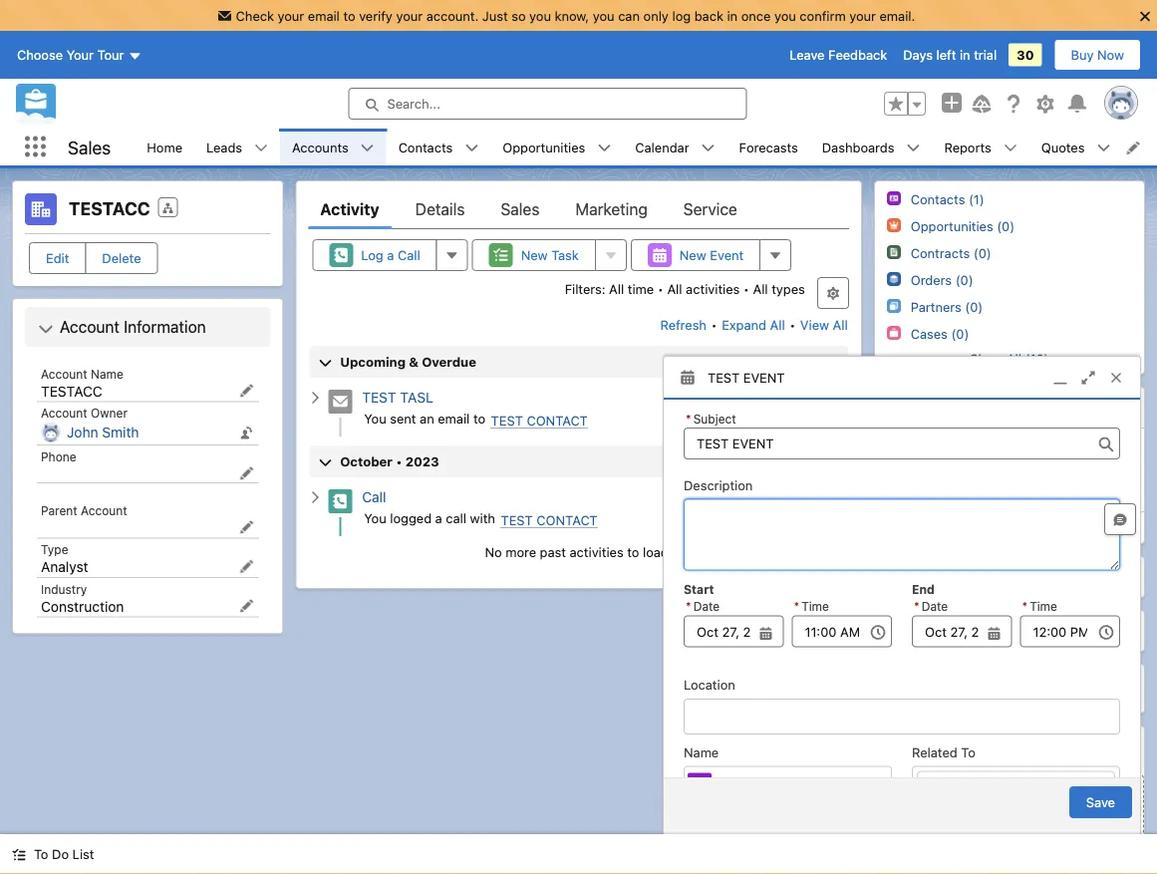 Task type: locate. For each thing, give the bounding box(es) containing it.
account up account name
[[60, 318, 120, 336]]

choose
[[17, 47, 63, 62]]

0 horizontal spatial to
[[34, 847, 48, 862]]

account up account owner
[[41, 367, 87, 381]]

text default image inside accounts list item
[[361, 141, 375, 155]]

1 vertical spatial email
[[438, 411, 470, 426]]

1 vertical spatial sales
[[501, 200, 540, 219]]

(0) inside files element
[[959, 743, 980, 759]]

name inside the test event dialog
[[684, 745, 719, 760]]

contact up no more past activities to load. status
[[537, 512, 598, 527]]

time for start
[[802, 600, 829, 614]]

opportunities up cases (0)
[[923, 569, 1018, 586]]

account inside dropdown button
[[60, 318, 120, 336]]

1 horizontal spatial sales
[[501, 200, 540, 219]]

a inside you logged a call with test contact
[[435, 510, 442, 525]]

1 * time from the left
[[794, 600, 829, 614]]

a right log
[[387, 248, 394, 263]]

cases image down partners image
[[887, 326, 901, 340]]

john smith
[[67, 424, 139, 441]]

testacc up 'delete'
[[69, 198, 150, 219]]

sales up new task button
[[501, 200, 540, 219]]

accounts list item
[[280, 129, 387, 166]]

once
[[741, 8, 771, 23]]

1 vertical spatial test contact link
[[889, 441, 986, 457]]

0 vertical spatial a
[[387, 248, 394, 263]]

0 horizontal spatial activities
[[570, 544, 624, 559]]

activities down the new event at top
[[686, 281, 740, 296]]

text default image inside 'reports' list item
[[1004, 141, 1018, 155]]

* date down end at the right
[[914, 600, 948, 614]]

all left (10)
[[1007, 351, 1022, 366]]

date for start
[[694, 600, 720, 614]]

contact down contacts (1)
[[925, 441, 986, 456]]

1 vertical spatial name
[[684, 745, 719, 760]]

2 vertical spatial contacts image
[[688, 773, 712, 797]]

contact inside you logged a call with test contact
[[537, 512, 598, 527]]

testacc down account name
[[41, 383, 102, 399]]

0 vertical spatial in
[[727, 8, 738, 23]]

1 cases image from the top
[[887, 326, 901, 340]]

0 horizontal spatial * date
[[686, 600, 720, 614]]

0 horizontal spatial * time
[[794, 600, 829, 614]]

•
[[658, 281, 664, 296], [744, 281, 750, 296], [711, 318, 717, 333], [790, 318, 796, 333], [396, 454, 402, 469]]

parent account
[[41, 504, 127, 517]]

contacts image inside the test event dialog
[[688, 773, 712, 797]]

0 vertical spatial opportunities
[[503, 140, 586, 155]]

you right "once"
[[775, 8, 796, 23]]

text default image
[[254, 141, 268, 155], [361, 141, 375, 155], [701, 141, 715, 155], [907, 141, 921, 155], [1004, 141, 1018, 155], [12, 848, 26, 862]]

marketing
[[576, 200, 648, 219]]

tab list containing activity
[[308, 189, 849, 229]]

time
[[628, 281, 654, 296]]

to do list
[[34, 847, 94, 862]]

to
[[961, 745, 976, 760], [34, 847, 48, 862]]

3 your from the left
[[850, 8, 876, 23]]

None text field
[[684, 616, 784, 648], [792, 616, 892, 648], [684, 616, 784, 648], [792, 616, 892, 648]]

contacts down search...
[[398, 140, 453, 155]]

(0) for files (0)
[[959, 743, 980, 759]]

in right left
[[960, 47, 971, 62]]

1 horizontal spatial in
[[960, 47, 971, 62]]

cases image for cases (0)
[[887, 326, 901, 340]]

1 vertical spatial contacts
[[923, 400, 985, 416]]

1 vertical spatial in
[[960, 47, 971, 62]]

1 vertical spatial opportunities
[[923, 569, 1018, 586]]

1 horizontal spatial contacts
[[923, 400, 985, 416]]

text default image left do
[[12, 848, 26, 862]]

cases image
[[887, 326, 901, 340], [887, 619, 911, 643]]

0 vertical spatial test contact link
[[491, 413, 588, 429]]

2 you from the top
[[364, 510, 387, 525]]

to left load. on the bottom of the page
[[627, 544, 639, 559]]

to inside the test event dialog
[[961, 745, 976, 760]]

all
[[609, 281, 624, 296], [667, 281, 682, 296], [753, 281, 768, 296], [770, 318, 785, 333], [833, 318, 848, 333], [1007, 351, 1022, 366]]

0 vertical spatial cases image
[[887, 326, 901, 340]]

text default image right quotes
[[1097, 141, 1111, 155]]

all left types
[[753, 281, 768, 296]]

confirm
[[800, 8, 846, 23]]

0 horizontal spatial opportunities
[[503, 140, 586, 155]]

new task
[[521, 248, 579, 263]]

your
[[278, 8, 304, 23], [396, 8, 423, 23], [850, 8, 876, 23]]

refresh • expand all • view all
[[660, 318, 848, 333]]

contacts list item
[[387, 129, 491, 166]]

or drop files
[[972, 832, 1047, 846]]

(0) for cases (0)
[[969, 623, 990, 639]]

orders (0)
[[911, 272, 974, 287]]

to for no
[[627, 544, 639, 559]]

upcoming & overdue button
[[309, 346, 848, 378]]

1 horizontal spatial 30
[[1017, 47, 1034, 62]]

now
[[1098, 47, 1125, 62]]

test for test tasl
[[362, 390, 396, 406]]

contacts image for contacts
[[887, 396, 911, 420]]

0 vertical spatial to
[[961, 745, 976, 760]]

2 * date from the left
[[914, 600, 948, 614]]

1 horizontal spatial name
[[684, 745, 719, 760]]

1 horizontal spatial opportunities
[[923, 569, 1018, 586]]

2 date from the left
[[922, 600, 948, 614]]

1 horizontal spatial * date
[[914, 600, 948, 614]]

cases image left cases
[[887, 619, 911, 643]]

3 you from the left
[[775, 8, 796, 23]]

overdue
[[422, 354, 477, 369]]

opportunities image up contracts icon
[[887, 218, 901, 232]]

quotes
[[1042, 140, 1085, 155]]

0 vertical spatial testacc
[[69, 198, 150, 219]]

october
[[340, 454, 393, 469]]

you for you logged a call with test contact
[[364, 510, 387, 525]]

2 cases image from the top
[[887, 619, 911, 643]]

you down call link
[[364, 510, 387, 525]]

1 horizontal spatial you
[[593, 8, 615, 23]]

sales left the home link
[[68, 136, 111, 158]]

sales inside tab list
[[501, 200, 540, 219]]

0 vertical spatial email
[[308, 8, 340, 23]]

your right check
[[278, 8, 304, 23]]

opportunities (0) link
[[911, 218, 1015, 234]]

to right files
[[961, 745, 976, 760]]

to inside you sent an email to test contact
[[474, 411, 486, 426]]

text default image
[[465, 141, 479, 155], [598, 141, 611, 155], [1097, 141, 1111, 155], [38, 321, 54, 337], [308, 391, 322, 405], [308, 491, 322, 505], [1116, 739, 1130, 753]]

test up sent
[[362, 390, 396, 406]]

a
[[387, 248, 394, 263], [435, 510, 442, 525]]

you right "so"
[[530, 8, 551, 23]]

0 horizontal spatial contacts
[[398, 140, 453, 155]]

industry
[[41, 582, 87, 596]]

0 vertical spatial 30
[[1017, 47, 1034, 62]]

you inside you logged a call with test contact
[[364, 510, 387, 525]]

text default image right leads
[[254, 141, 268, 155]]

1 vertical spatial to
[[474, 411, 486, 426]]

new left task
[[521, 248, 548, 263]]

text default image up account name
[[38, 321, 54, 337]]

test inside dialog
[[708, 370, 740, 385]]

upcoming
[[340, 354, 406, 369]]

task
[[552, 248, 579, 263]]

text default image right "reports"
[[1004, 141, 1018, 155]]

account for account information
[[60, 318, 120, 336]]

construction
[[41, 598, 124, 615]]

test contact link up title:
[[889, 441, 986, 457]]

contracts (0)
[[911, 245, 992, 260]]

1 vertical spatial testacc
[[41, 383, 102, 399]]

contacts image for contacts (1)
[[887, 192, 901, 205]]

edit industry image
[[240, 599, 253, 613]]

0 horizontal spatial in
[[727, 8, 738, 23]]

edit phone image
[[240, 467, 253, 481]]

time for end
[[1030, 600, 1058, 614]]

accounts link
[[280, 129, 361, 166]]

1 horizontal spatial email
[[438, 411, 470, 426]]

account up john
[[41, 406, 87, 420]]

2 time from the left
[[1030, 600, 1058, 614]]

to left do
[[34, 847, 48, 862]]

1 horizontal spatial date
[[922, 600, 948, 614]]

leads list item
[[194, 129, 280, 166]]

group down opportunities (0)
[[912, 599, 1012, 648]]

files element
[[874, 726, 1146, 865]]

group
[[884, 92, 926, 116], [684, 599, 784, 648], [912, 599, 1012, 648]]

• right time
[[658, 281, 664, 296]]

0 vertical spatial you
[[364, 411, 387, 426]]

contacts
[[398, 140, 453, 155], [923, 400, 985, 416]]

partners (0) link
[[911, 299, 983, 315]]

1 vertical spatial to
[[34, 847, 48, 862]]

0 horizontal spatial a
[[387, 248, 394, 263]]

you inside you sent an email to test contact
[[364, 411, 387, 426]]

1 vertical spatial you
[[364, 510, 387, 525]]

0 horizontal spatial name
[[91, 367, 123, 381]]

0 vertical spatial name
[[91, 367, 123, 381]]

text default image left reports "link"
[[907, 141, 921, 155]]

• left 2023
[[396, 454, 402, 469]]

1 vertical spatial activities
[[570, 544, 624, 559]]

1 vertical spatial contact
[[925, 441, 986, 456]]

text default image for leads
[[254, 141, 268, 155]]

0 vertical spatial (0)
[[1022, 569, 1043, 586]]

0 horizontal spatial email
[[308, 8, 340, 23]]

you sent an email to test contact
[[364, 411, 588, 428]]

new inside button
[[521, 248, 548, 263]]

test up title:
[[889, 441, 921, 456]]

1 horizontal spatial * time
[[1022, 600, 1058, 614]]

tab list
[[308, 189, 849, 229]]

contacts image
[[887, 192, 901, 205], [887, 396, 911, 420], [688, 773, 712, 797]]

2 vertical spatial to
[[627, 544, 639, 559]]

call right logged call icon
[[362, 489, 386, 506]]

account for account name
[[41, 367, 87, 381]]

30
[[1017, 47, 1034, 62], [800, 395, 815, 409]]

0 horizontal spatial new
[[521, 248, 548, 263]]

days
[[904, 47, 933, 62]]

list containing home
[[135, 129, 1158, 166]]

new
[[521, 248, 548, 263], [680, 248, 707, 263]]

contact down the upcoming & overdue dropdown button
[[527, 413, 588, 428]]

text default image inside dashboards list item
[[907, 141, 921, 155]]

dashboards link
[[810, 129, 907, 166]]

call
[[398, 248, 420, 263], [362, 489, 386, 506]]

contacts up the test contact
[[923, 400, 985, 416]]

2 horizontal spatial to
[[627, 544, 639, 559]]

cases (0) link
[[911, 326, 969, 342]]

1 vertical spatial a
[[435, 510, 442, 525]]

0 vertical spatial call
[[398, 248, 420, 263]]

2 new from the left
[[680, 248, 707, 263]]

new for new task
[[521, 248, 548, 263]]

test contact link down the upcoming & overdue dropdown button
[[491, 413, 588, 429]]

group for end
[[912, 599, 1012, 648]]

2 opportunities image from the top
[[887, 565, 911, 589]]

1 horizontal spatial time
[[1030, 600, 1058, 614]]

october  •  2023
[[340, 454, 439, 469]]

0 vertical spatial sales
[[68, 136, 111, 158]]

edit button
[[29, 242, 86, 274]]

test up more
[[501, 512, 533, 527]]

0 horizontal spatial your
[[278, 8, 304, 23]]

email.
[[880, 8, 916, 23]]

your right verify
[[396, 8, 423, 23]]

text default image up save "button"
[[1116, 739, 1130, 753]]

delete button
[[85, 242, 158, 274]]

to do list button
[[0, 835, 106, 874]]

group down start
[[684, 599, 784, 648]]

* date down start
[[686, 600, 720, 614]]

test left event
[[708, 370, 740, 385]]

to right an
[[474, 411, 486, 426]]

0 vertical spatial to
[[343, 8, 356, 23]]

0 vertical spatial contact
[[527, 413, 588, 428]]

1 horizontal spatial call
[[398, 248, 420, 263]]

opportunities image left end at the right
[[887, 565, 911, 589]]

date down start
[[694, 600, 720, 614]]

test event dialog
[[663, 356, 1142, 853]]

0 vertical spatial contacts image
[[887, 192, 901, 205]]

(0)
[[1022, 569, 1043, 586], [969, 623, 990, 639], [959, 743, 980, 759]]

opportunities down search... "button" on the top
[[503, 140, 586, 155]]

all right view
[[833, 318, 848, 333]]

new event
[[680, 248, 744, 263]]

activities right past
[[570, 544, 624, 559]]

text default image left calendar
[[598, 141, 611, 155]]

name down the location
[[684, 745, 719, 760]]

account information
[[60, 318, 206, 336]]

date down end at the right
[[922, 600, 948, 614]]

1 you from the left
[[530, 8, 551, 23]]

type
[[41, 543, 68, 557]]

text default image up details on the top of page
[[465, 141, 479, 155]]

all right expand
[[770, 318, 785, 333]]

2 vertical spatial contact
[[537, 512, 598, 527]]

test inside you sent an email to test contact
[[491, 413, 523, 428]]

0 horizontal spatial 30
[[800, 395, 815, 409]]

testacc
[[69, 198, 150, 219], [41, 383, 102, 399]]

oct 30
[[777, 395, 815, 409]]

0 vertical spatial contacts
[[398, 140, 453, 155]]

quotes list item
[[1030, 129, 1123, 166]]

2 * time from the left
[[1022, 600, 1058, 614]]

email left verify
[[308, 8, 340, 23]]

1 new from the left
[[521, 248, 548, 263]]

2 vertical spatial test contact link
[[501, 512, 598, 528]]

text default image inside calendar list item
[[701, 141, 715, 155]]

activity link
[[320, 189, 380, 229]]

view
[[801, 318, 830, 333]]

text default image inside leads list item
[[254, 141, 268, 155]]

sales link
[[501, 189, 540, 229]]

Description text field
[[684, 499, 1121, 571]]

calendar link
[[623, 129, 701, 166]]

list
[[135, 129, 1158, 166]]

test for test contact
[[889, 441, 921, 456]]

test contact link up past
[[501, 512, 598, 528]]

text default image inside account information dropdown button
[[38, 321, 54, 337]]

opportunities (0)
[[923, 569, 1043, 586]]

new left event
[[680, 248, 707, 263]]

1 vertical spatial (0)
[[969, 623, 990, 639]]

email right an
[[438, 411, 470, 426]]

call right log
[[398, 248, 420, 263]]

leave feedback
[[790, 47, 888, 62]]

a left call
[[435, 510, 442, 525]]

test tasl
[[362, 390, 434, 406]]

1 horizontal spatial your
[[396, 8, 423, 23]]

1 * date from the left
[[686, 600, 720, 614]]

this month
[[767, 454, 839, 469]]

expand
[[722, 318, 767, 333]]

1 vertical spatial cases image
[[887, 619, 911, 643]]

2 horizontal spatial you
[[775, 8, 796, 23]]

contact for you logged a call with test contact
[[537, 512, 598, 527]]

2 vertical spatial (0)
[[959, 743, 980, 759]]

Location text field
[[684, 699, 1121, 735]]

text default image right accounts
[[361, 141, 375, 155]]

1 your from the left
[[278, 8, 304, 23]]

files
[[1022, 832, 1047, 846]]

forecasts
[[739, 140, 798, 155]]

None text field
[[684, 428, 1121, 460], [912, 616, 1012, 648], [1020, 616, 1121, 648], [684, 428, 1121, 460], [912, 616, 1012, 648], [1020, 616, 1121, 648]]

you left sent
[[364, 411, 387, 426]]

test right an
[[491, 413, 523, 428]]

1 vertical spatial opportunities image
[[887, 565, 911, 589]]

0 horizontal spatial you
[[530, 8, 551, 23]]

1 you from the top
[[364, 411, 387, 426]]

opportunities image for opportunities (0)
[[887, 218, 901, 232]]

*
[[686, 412, 692, 426], [686, 600, 692, 614], [794, 600, 800, 614], [914, 600, 920, 614], [1022, 600, 1028, 614]]

new inside button
[[680, 248, 707, 263]]

text default image right calendar
[[701, 141, 715, 155]]

1 date from the left
[[694, 600, 720, 614]]

information
[[124, 318, 206, 336]]

opportunities image
[[887, 218, 901, 232], [887, 565, 911, 589]]

contact inside you sent an email to test contact
[[527, 413, 588, 428]]

email
[[308, 8, 340, 23], [438, 411, 470, 426]]

new task button
[[472, 239, 596, 271]]

contacts inside list item
[[398, 140, 453, 155]]

your left the 'email.'
[[850, 8, 876, 23]]

2 horizontal spatial your
[[850, 8, 876, 23]]

0 horizontal spatial time
[[802, 600, 829, 614]]

0 vertical spatial opportunities image
[[887, 218, 901, 232]]

account right parent
[[81, 504, 127, 517]]

do
[[52, 847, 69, 862]]

to left verify
[[343, 8, 356, 23]]

0 horizontal spatial to
[[343, 8, 356, 23]]

1 opportunities image from the top
[[887, 218, 901, 232]]

you left can
[[593, 8, 615, 23]]

name up the owner
[[91, 367, 123, 381]]

show all (10)
[[970, 351, 1049, 366]]

1 horizontal spatial to
[[961, 745, 976, 760]]

quotes link
[[1030, 129, 1097, 166]]

marketing link
[[576, 189, 648, 229]]

log
[[361, 248, 384, 263]]

30 right oct
[[800, 395, 815, 409]]

1 vertical spatial contacts image
[[887, 396, 911, 420]]

activity
[[320, 200, 380, 219]]

contracts image
[[887, 245, 901, 259]]

view all link
[[800, 309, 849, 341]]

30 right trial
[[1017, 47, 1034, 62]]

1 horizontal spatial to
[[474, 411, 486, 426]]

partners (0)
[[911, 299, 983, 314]]

0 vertical spatial activities
[[686, 281, 740, 296]]

opportunities list item
[[491, 129, 623, 166]]

opportunities for opportunities (0)
[[923, 569, 1018, 586]]

1 vertical spatial call
[[362, 489, 386, 506]]

all left time
[[609, 281, 624, 296]]

1 horizontal spatial new
[[680, 248, 707, 263]]

email image
[[328, 390, 352, 414]]

in right back on the right top of page
[[727, 8, 738, 23]]

contact for you sent an email to test contact
[[527, 413, 588, 428]]

1 time from the left
[[802, 600, 829, 614]]

(1)
[[989, 400, 1008, 416]]

text default image for dashboards
[[907, 141, 921, 155]]

opportunities inside list item
[[503, 140, 586, 155]]

new event button
[[631, 239, 761, 271]]

2023
[[406, 454, 439, 469]]

1 horizontal spatial a
[[435, 510, 442, 525]]

0 horizontal spatial date
[[694, 600, 720, 614]]



Task type: describe. For each thing, give the bounding box(es) containing it.
orders (0) link
[[911, 272, 974, 288]]

oct
[[777, 395, 797, 409]]

check
[[236, 8, 274, 23]]

title:
[[887, 458, 917, 473]]

call
[[446, 510, 467, 525]]

contacts for contacts
[[398, 140, 453, 155]]

reports list item
[[933, 129, 1030, 166]]

leave feedback link
[[790, 47, 888, 62]]

your
[[66, 47, 94, 62]]

orders image
[[887, 272, 901, 286]]

date for end
[[922, 600, 948, 614]]

text default image left logged call icon
[[308, 491, 322, 505]]

0 horizontal spatial call
[[362, 489, 386, 506]]

choose your tour
[[17, 47, 124, 62]]

account name
[[41, 367, 123, 381]]

show
[[970, 351, 1003, 366]]

event
[[744, 370, 785, 385]]

no more past activities to load.
[[485, 544, 673, 559]]

subject
[[694, 412, 737, 426]]

no more past activities to load. status
[[308, 544, 849, 559]]

so
[[512, 8, 526, 23]]

related
[[912, 745, 958, 760]]

* time for end
[[1022, 600, 1058, 614]]

contacts (1)
[[911, 191, 985, 206]]

just
[[482, 8, 508, 23]]

a inside log a call button
[[387, 248, 394, 263]]

back
[[695, 8, 724, 23]]

test contact
[[889, 441, 986, 456]]

buy now button
[[1054, 39, 1142, 71]]

* date for start
[[686, 600, 720, 614]]

logged
[[390, 510, 432, 525]]

buy
[[1071, 47, 1094, 62]]

choose your tour button
[[16, 39, 143, 71]]

test tasl link
[[362, 390, 434, 406]]

opportunities (0)
[[911, 218, 1015, 233]]

* time for start
[[794, 600, 829, 614]]

cases (0)
[[923, 623, 990, 639]]

leave
[[790, 47, 825, 62]]

• left expand
[[711, 318, 717, 333]]

phone
[[41, 450, 76, 464]]

month
[[798, 454, 839, 469]]

2 you from the left
[[593, 8, 615, 23]]

1 horizontal spatial activities
[[686, 281, 740, 296]]

leads link
[[194, 129, 254, 166]]

cases (0)
[[911, 326, 969, 341]]

new for new event
[[680, 248, 707, 263]]

account information button
[[29, 311, 266, 343]]

text default image for calendar
[[701, 141, 715, 155]]

home link
[[135, 129, 194, 166]]

logged call image
[[328, 490, 352, 514]]

text default image for reports
[[1004, 141, 1018, 155]]

calendar list item
[[623, 129, 727, 166]]

opportunities link
[[491, 129, 598, 166]]

text default image left email icon at the top
[[308, 391, 322, 405]]

edit
[[46, 251, 69, 266]]

tasl
[[400, 390, 434, 406]]

start
[[684, 583, 714, 597]]

or
[[972, 832, 987, 846]]

edit parent account image
[[240, 520, 253, 534]]

test contact link for you sent an email to test contact
[[491, 413, 588, 429]]

all right time
[[667, 281, 682, 296]]

* date for end
[[914, 600, 948, 614]]

to inside button
[[34, 847, 48, 862]]

log a call button
[[312, 239, 437, 271]]

test inside you logged a call with test contact
[[501, 512, 533, 527]]

account.
[[426, 8, 479, 23]]

john
[[67, 424, 98, 441]]

this
[[767, 454, 795, 469]]

group for start
[[684, 599, 784, 648]]

event
[[710, 248, 744, 263]]

description
[[684, 478, 753, 493]]

left
[[937, 47, 957, 62]]

test event
[[708, 370, 785, 385]]

reports
[[945, 140, 992, 155]]

service link
[[684, 189, 738, 229]]

edit type image
[[240, 560, 253, 574]]

home
[[147, 140, 182, 155]]

buy now
[[1071, 47, 1125, 62]]

0 horizontal spatial sales
[[68, 136, 111, 158]]

more
[[506, 544, 536, 559]]

files
[[923, 743, 955, 759]]

phone:
[[887, 488, 929, 503]]

details
[[416, 200, 465, 219]]

1 vertical spatial 30
[[800, 395, 815, 409]]

account for account owner
[[41, 406, 87, 420]]

dashboards list item
[[810, 129, 933, 166]]

save button
[[1070, 787, 1133, 819]]

test contact link for you logged a call with test contact
[[501, 512, 598, 528]]

test for test event
[[708, 370, 740, 385]]

group down days
[[884, 92, 926, 116]]

only
[[644, 8, 669, 23]]

test contact element
[[875, 437, 1145, 504]]

partners image
[[887, 299, 901, 313]]

related to
[[912, 745, 976, 760]]

call inside log a call button
[[398, 248, 420, 263]]

text default image inside the quotes list item
[[1097, 141, 1111, 155]]

opportunities image for opportunities
[[887, 565, 911, 589]]

check your email to verify your account. just so you know, you can only log back in once you confirm your email.
[[236, 8, 916, 23]]

contact inside test contact element
[[925, 441, 986, 456]]

(0) for opportunities (0)
[[1022, 569, 1043, 586]]

contacts for contacts (1)
[[923, 400, 985, 416]]

edit account name image
[[240, 384, 253, 398]]

you logged a call with test contact
[[364, 510, 598, 527]]

text default image inside opportunities list item
[[598, 141, 611, 155]]

sent
[[390, 411, 416, 426]]

can
[[618, 8, 640, 23]]

with
[[470, 510, 496, 525]]

2 your from the left
[[396, 8, 423, 23]]

to for you
[[474, 411, 486, 426]]

email inside you sent an email to test contact
[[438, 411, 470, 426]]

refresh
[[660, 318, 707, 333]]

john smith link
[[67, 424, 139, 442]]

* subject
[[686, 412, 737, 426]]

text default image inside contacts list item
[[465, 141, 479, 155]]

account owner
[[41, 406, 128, 420]]

cases image for cases
[[887, 619, 911, 643]]

opportunities for opportunities
[[503, 140, 586, 155]]

log
[[672, 8, 691, 23]]

you for you sent an email to test contact
[[364, 411, 387, 426]]

text default image inside files element
[[1116, 739, 1130, 753]]

list
[[72, 847, 94, 862]]

no
[[485, 544, 502, 559]]

cases
[[923, 623, 965, 639]]

feedback
[[829, 47, 888, 62]]

analyst
[[41, 559, 88, 575]]

text default image for accounts
[[361, 141, 375, 155]]

text default image inside to do list button
[[12, 848, 26, 862]]

filters: all time • all activities • all types
[[565, 281, 805, 296]]

• left view
[[790, 318, 796, 333]]

• up expand
[[744, 281, 750, 296]]

types
[[772, 281, 805, 296]]

contacts (1)
[[923, 400, 1008, 416]]

know,
[[555, 8, 589, 23]]



Task type: vqa. For each thing, say whether or not it's contained in the screenshot.
text default image inside "Dashboards" list item
yes



